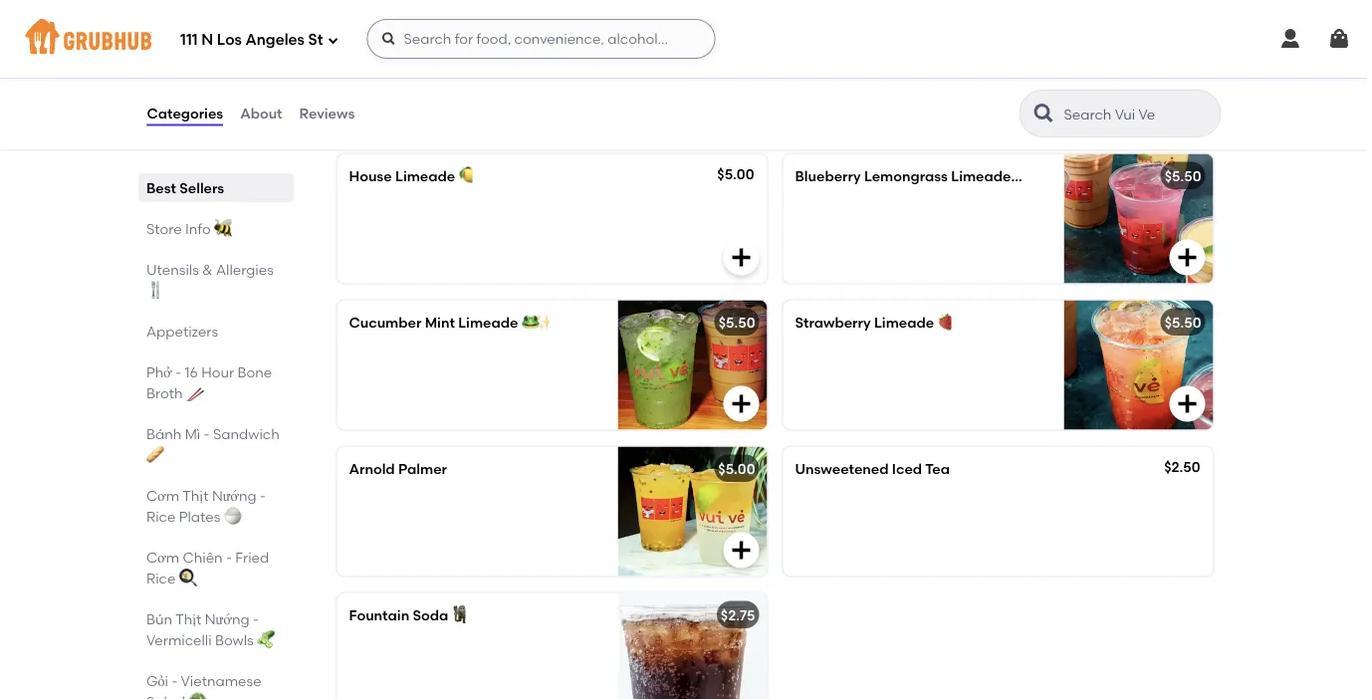 Task type: vqa. For each thing, say whether or not it's contained in the screenshot.
BevMo! + Gopuff Alcohol
no



Task type: locate. For each thing, give the bounding box(es) containing it.
utensils
[[146, 261, 198, 278]]

sweet, sour & tang, it's a vietnamese classic! 😝 button
[[784, 7, 1214, 137]]

rice inside the cơm thịt nướng - rice plates 🍚
[[146, 508, 175, 525]]

0 vertical spatial nướng
[[212, 487, 256, 504]]

thịt inside the cơm thịt nướng - rice plates 🍚
[[182, 487, 208, 504]]

cơm inside the cơm thịt nướng - rice plates 🍚
[[146, 487, 179, 504]]

bún
[[146, 611, 172, 628]]

- up fried at the bottom left of the page
[[260, 487, 266, 504]]

sweet, sour & tang, it's a vietnamese classic! 😝
[[796, 49, 1044, 86]]

phở
[[146, 364, 172, 381]]

main navigation navigation
[[0, 0, 1368, 78]]

0 vertical spatial $5.00
[[719, 21, 756, 38]]

fountain soda 🧌
[[349, 607, 466, 624]]

palmer
[[398, 460, 447, 477]]

1 vertical spatial $5.00
[[718, 165, 755, 182]]

Search Vui Ve search field
[[1063, 105, 1215, 124]]

111
[[180, 31, 198, 49]]

best sellers
[[146, 179, 224, 196]]

rice left 🍳
[[146, 570, 175, 587]]

- inside bánh mì - sandwich 🥖
[[203, 425, 209, 442]]

1 vertical spatial &
[[202, 261, 212, 278]]

cơm up 🍳
[[146, 549, 179, 566]]

2 vertical spatial $5.00
[[719, 460, 756, 477]]

0 vertical spatial svg image
[[381, 31, 397, 47]]

1 vertical spatial cơm
[[146, 549, 179, 566]]

thịt
[[182, 487, 208, 504], [175, 611, 201, 628]]

gỏi - vietnamese salad 🥗
[[146, 672, 261, 699]]

$5.00 for fresh passion fruit juice image
[[719, 21, 756, 38]]

1 horizontal spatial &
[[876, 49, 887, 66]]

best sellers tab
[[146, 177, 285, 198]]

phở - 16 hour bone broth 🥢 tab
[[146, 362, 285, 403]]

blueberry lemongrass limeade 💙
[[796, 167, 1029, 184]]

0 horizontal spatial &
[[202, 261, 212, 278]]

arnold palmer
[[349, 460, 447, 477]]

0 horizontal spatial vietnamese
[[180, 672, 261, 689]]

-
[[175, 364, 181, 381], [203, 425, 209, 442], [260, 487, 266, 504], [226, 549, 232, 566], [252, 611, 258, 628], [171, 672, 177, 689]]

arnold
[[349, 460, 395, 477]]

strawberry limeade 🍓
[[796, 314, 952, 331]]

gỏi - vietnamese salad 🥗 tab
[[146, 670, 285, 699]]

😝
[[848, 69, 862, 86]]

utensils & allergies 🍴 tab
[[146, 259, 285, 301]]

1 rice from the top
[[146, 508, 175, 525]]

vietnamese inside gỏi - vietnamese salad 🥗
[[180, 672, 261, 689]]

🥢
[[186, 385, 200, 401]]

cơm inside cơm chiên - fried rice 🍳
[[146, 549, 179, 566]]

sellers
[[179, 179, 224, 196]]

n
[[201, 31, 213, 49]]

& right sour
[[876, 49, 887, 66]]

chiên
[[182, 549, 222, 566]]

$5.50
[[1165, 167, 1202, 184], [719, 314, 756, 331], [1165, 314, 1202, 331]]

cơm thịt nướng - rice plates 🍚
[[146, 487, 266, 525]]

fried
[[235, 549, 269, 566]]

vietnamese inside sweet, sour & tang, it's a vietnamese classic! 😝
[[963, 49, 1044, 66]]

& right utensils
[[202, 261, 212, 278]]

$5.00
[[719, 21, 756, 38], [718, 165, 755, 182], [719, 460, 756, 477]]

reviews button
[[298, 78, 356, 149]]

0 vertical spatial cơm
[[146, 487, 179, 504]]

1 vertical spatial svg image
[[730, 246, 754, 269]]

thịt up vermicelli
[[175, 611, 201, 628]]

rice
[[146, 508, 175, 525], [146, 570, 175, 587]]

bún thịt nướng - vermicelli bowls 🥒 tab
[[146, 609, 285, 651]]

1 horizontal spatial svg image
[[730, 246, 754, 269]]

mint
[[425, 314, 455, 331]]

nướng inside the cơm thịt nướng - rice plates 🍚
[[212, 487, 256, 504]]

0 vertical spatial rice
[[146, 508, 175, 525]]

fresh
[[349, 21, 386, 38]]

bowls
[[215, 632, 253, 649]]

iced
[[892, 460, 923, 477]]

1 vertical spatial rice
[[146, 570, 175, 587]]

- inside phở - 16 hour bone broth 🥢
[[175, 364, 181, 381]]

a
[[951, 49, 960, 66]]

it's
[[929, 49, 947, 66]]

limeade
[[395, 167, 455, 184], [952, 167, 1012, 184], [458, 314, 518, 331], [875, 314, 935, 331]]

bone
[[237, 364, 272, 381]]

🥒
[[257, 632, 271, 649]]

cơm down the 🥖
[[146, 487, 179, 504]]

svg image
[[381, 31, 397, 47], [730, 246, 754, 269]]

0 vertical spatial vietnamese
[[963, 49, 1044, 66]]

1 vertical spatial thịt
[[175, 611, 201, 628]]

$5.50 for 🐸✨
[[719, 314, 756, 331]]

bánh mì - sandwich 🥖 tab
[[146, 423, 285, 465]]

- right mì
[[203, 425, 209, 442]]

- left fried at the bottom left of the page
[[226, 549, 232, 566]]

reviews
[[299, 105, 355, 122]]

🧌
[[452, 607, 466, 624]]

1 vertical spatial nướng
[[204, 611, 249, 628]]

fountain
[[349, 607, 410, 624]]

nướng
[[212, 487, 256, 504], [204, 611, 249, 628]]

nướng up the bowls
[[204, 611, 249, 628]]

2 cơm from the top
[[146, 549, 179, 566]]

1 cơm from the top
[[146, 487, 179, 504]]

$2.50
[[1165, 458, 1201, 475]]

cơm for cơm chiên - fried rice 🍳
[[146, 549, 179, 566]]

about button
[[239, 78, 284, 149]]

16
[[184, 364, 198, 381]]

&
[[876, 49, 887, 66], [202, 261, 212, 278]]

nướng up 🍚
[[212, 487, 256, 504]]

thịt inside bún thịt nướng - vermicelli bowls 🥒
[[175, 611, 201, 628]]

- left 16
[[175, 364, 181, 381]]

🐸✨
[[522, 314, 550, 331]]

arnold palmer image
[[618, 447, 768, 576]]

blueberry lemongrass limeade 💙 image
[[1065, 154, 1214, 283]]

- inside the cơm thịt nướng - rice plates 🍚
[[260, 487, 266, 504]]

thịt up plates
[[182, 487, 208, 504]]

broth
[[146, 385, 182, 401]]

0 vertical spatial &
[[876, 49, 887, 66]]

- up 🥒
[[252, 611, 258, 628]]

store info 🐝
[[146, 220, 228, 237]]

nướng inside bún thịt nướng - vermicelli bowls 🥒
[[204, 611, 249, 628]]

cơm chiên - fried rice 🍳
[[146, 549, 269, 587]]

1 vertical spatial vietnamese
[[180, 672, 261, 689]]

svg image
[[1279, 27, 1303, 51], [1328, 27, 1352, 51], [327, 34, 339, 46], [1176, 246, 1200, 269], [730, 392, 754, 416], [1176, 392, 1200, 416], [730, 538, 754, 562]]

1 horizontal spatial vietnamese
[[963, 49, 1044, 66]]

2 rice from the top
[[146, 570, 175, 587]]

cơm
[[146, 487, 179, 504], [146, 549, 179, 566]]

- inside bún thịt nướng - vermicelli bowls 🥒
[[252, 611, 258, 628]]

thịt for bún
[[175, 611, 201, 628]]

house limeade 🍋
[[349, 167, 473, 184]]

about
[[240, 105, 283, 122]]

classic!
[[796, 69, 845, 86]]

mì
[[184, 425, 200, 442]]

vietnamese
[[963, 49, 1044, 66], [180, 672, 261, 689]]

0 horizontal spatial svg image
[[381, 31, 397, 47]]

0 vertical spatial thịt
[[182, 487, 208, 504]]

- right gỏi
[[171, 672, 177, 689]]

appetizers
[[146, 323, 218, 340]]

vietnamese up 🥗
[[180, 672, 261, 689]]

rice inside cơm chiên - fried rice 🍳
[[146, 570, 175, 587]]

rice left plates
[[146, 508, 175, 525]]

💙
[[1015, 167, 1029, 184]]

search icon image
[[1033, 102, 1057, 126]]

vietnamese right a
[[963, 49, 1044, 66]]



Task type: describe. For each thing, give the bounding box(es) containing it.
unsweetened iced tea
[[796, 460, 950, 477]]

& inside sweet, sour & tang, it's a vietnamese classic! 😝
[[876, 49, 887, 66]]

house
[[349, 167, 392, 184]]

bánh mì - sandwich 🥖
[[146, 425, 279, 463]]

store
[[146, 220, 182, 237]]

limeade left '🐸✨'
[[458, 314, 518, 331]]

hour
[[201, 364, 234, 381]]

🍳
[[179, 570, 192, 587]]

categories
[[147, 105, 223, 122]]

phở - 16 hour bone broth 🥢
[[146, 364, 272, 401]]

fruit
[[446, 21, 476, 38]]

lemongrass
[[865, 167, 948, 184]]

best
[[146, 179, 176, 196]]

fresh passion fruit juice image
[[618, 7, 768, 137]]

cucumber
[[349, 314, 422, 331]]

los
[[217, 31, 242, 49]]

🍴
[[146, 282, 160, 299]]

allergies
[[216, 261, 273, 278]]

soda
[[413, 607, 449, 624]]

sour
[[844, 49, 873, 66]]

info
[[185, 220, 210, 237]]

$5.50 for 💙
[[1165, 167, 1202, 184]]

strawberry limeade 🍓 image
[[1065, 300, 1214, 430]]

thịt for cơm
[[182, 487, 208, 504]]

categories button
[[146, 78, 224, 149]]

vermicelli
[[146, 632, 211, 649]]

🥖
[[146, 446, 160, 463]]

strawberry
[[796, 314, 871, 331]]

st
[[308, 31, 323, 49]]

bánh
[[146, 425, 181, 442]]

🍓
[[938, 314, 952, 331]]

store info 🐝 tab
[[146, 218, 285, 239]]

nướng for plates
[[212, 487, 256, 504]]

fresh passion fruit juice
[[349, 21, 518, 38]]

svg image inside main navigation navigation
[[381, 31, 397, 47]]

$5.00 for arnold palmer image
[[719, 460, 756, 477]]

rice for cơm thịt nướng - rice plates 🍚
[[146, 508, 175, 525]]

bún thịt nướng - vermicelli bowls 🥒
[[146, 611, 271, 649]]

gỏi
[[146, 672, 168, 689]]

juice
[[480, 21, 518, 38]]

🥗
[[188, 693, 202, 699]]

cơm thịt nướng - rice plates 🍚 tab
[[146, 485, 285, 527]]

cơm chiên - fried rice 🍳 tab
[[146, 547, 285, 589]]

- inside cơm chiên - fried rice 🍳
[[226, 549, 232, 566]]

- inside gỏi - vietnamese salad 🥗
[[171, 672, 177, 689]]

tea
[[926, 460, 950, 477]]

limeade left 🍋
[[395, 167, 455, 184]]

cơm for cơm thịt nướng - rice plates 🍚
[[146, 487, 179, 504]]

🐝
[[214, 220, 228, 237]]

rice for cơm chiên - fried rice 🍳
[[146, 570, 175, 587]]

111 n los angeles st
[[180, 31, 323, 49]]

Search for food, convenience, alcohol... search field
[[367, 19, 716, 59]]

🍚
[[223, 508, 237, 525]]

nướng for bowls
[[204, 611, 249, 628]]

& inside utensils & allergies 🍴
[[202, 261, 212, 278]]

limeade left "🍓"
[[875, 314, 935, 331]]

sweet,
[[796, 49, 840, 66]]

cucumber mint limeade 🐸✨
[[349, 314, 550, 331]]

🍋
[[459, 167, 473, 184]]

fountain soda 🧌 image
[[618, 593, 768, 699]]

angeles
[[246, 31, 305, 49]]

cucumber mint limeade 🐸✨ image
[[618, 300, 768, 430]]

unsweetened
[[796, 460, 889, 477]]

salad
[[146, 693, 185, 699]]

passion
[[389, 21, 442, 38]]

appetizers tab
[[146, 321, 285, 342]]

blueberry
[[796, 167, 861, 184]]

tang,
[[890, 49, 925, 66]]

limeade left 💙
[[952, 167, 1012, 184]]

$2.75
[[721, 607, 756, 624]]

utensils & allergies 🍴
[[146, 261, 273, 299]]

plates
[[179, 508, 220, 525]]

vietnamese salted plum limeade 🏖 image
[[1065, 7, 1214, 137]]

sandwich
[[213, 425, 279, 442]]



